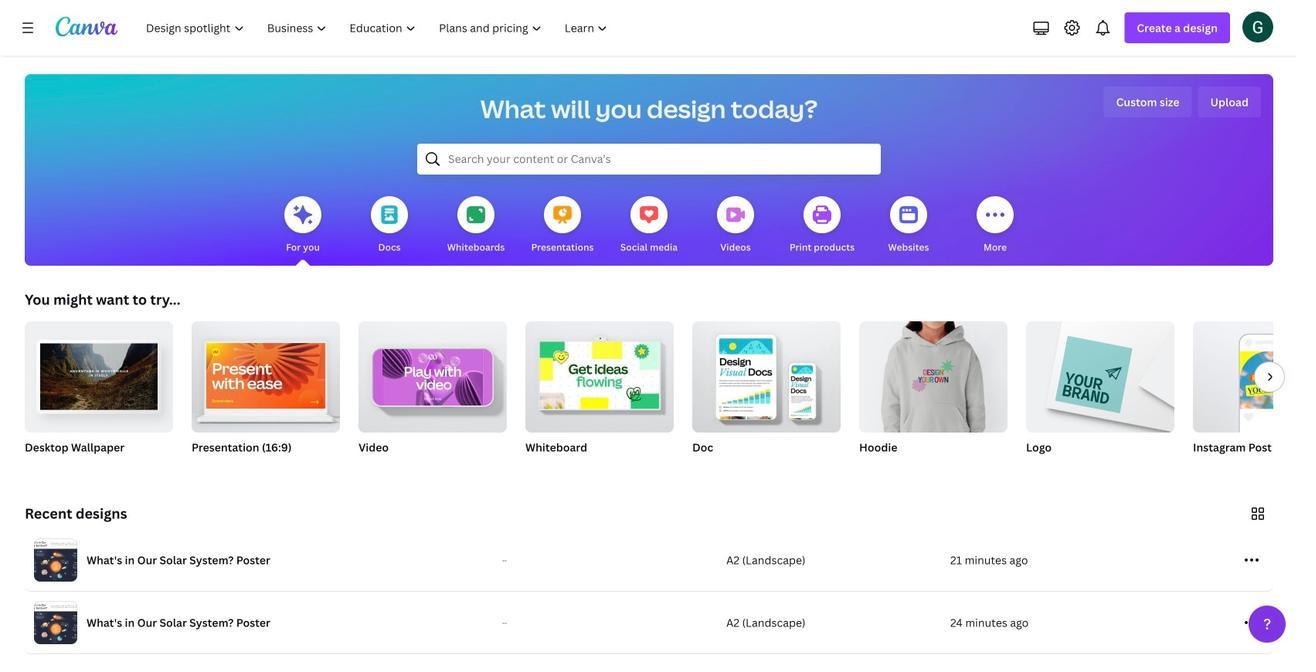 Task type: locate. For each thing, give the bounding box(es) containing it.
group
[[25, 315, 173, 474], [25, 315, 173, 433], [192, 315, 340, 474], [192, 315, 340, 433], [359, 315, 507, 474], [359, 315, 507, 433], [525, 315, 674, 474], [525, 315, 674, 433], [692, 315, 841, 474], [692, 315, 841, 433], [859, 321, 1008, 474], [859, 321, 1008, 433], [1026, 321, 1175, 474], [1193, 321, 1298, 474]]

None search field
[[417, 144, 881, 175]]



Task type: vqa. For each thing, say whether or not it's contained in the screenshot.
the (US)
no



Task type: describe. For each thing, give the bounding box(es) containing it.
greg robinson image
[[1243, 11, 1273, 42]]

Search search field
[[448, 145, 850, 174]]

top level navigation element
[[136, 12, 621, 43]]



